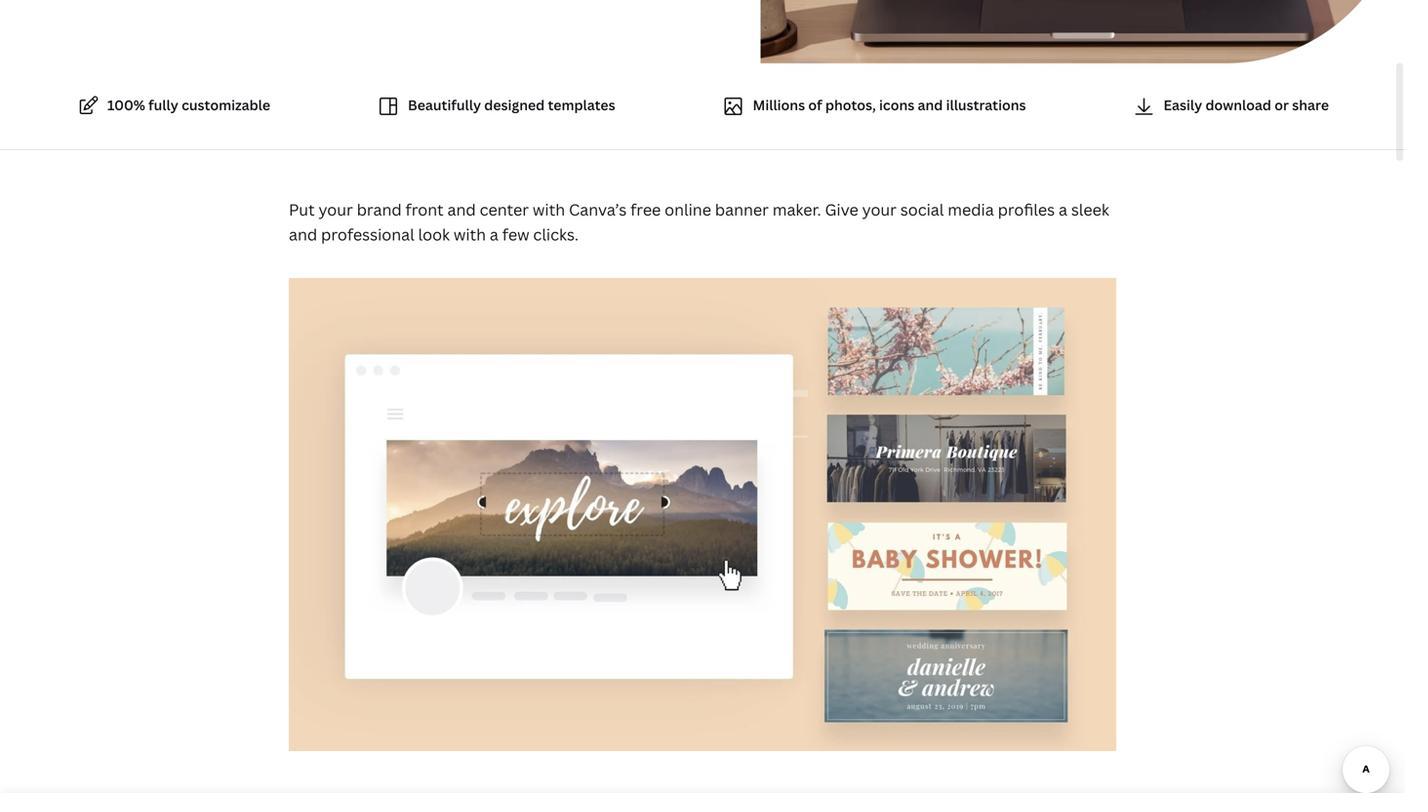 Task type: describe. For each thing, give the bounding box(es) containing it.
maker.
[[773, 199, 821, 220]]

media
[[948, 199, 994, 220]]

100%
[[107, 96, 145, 114]]

and for center
[[448, 199, 476, 220]]

put
[[289, 199, 315, 220]]

download
[[1206, 96, 1272, 114]]

few
[[502, 224, 530, 245]]

designed
[[484, 96, 545, 114]]

1 vertical spatial with
[[454, 224, 486, 245]]

and for illustrations
[[918, 96, 943, 114]]

2 your from the left
[[862, 199, 897, 220]]

templates
[[548, 96, 615, 114]]

beautifully
[[408, 96, 481, 114]]

0 horizontal spatial a
[[490, 224, 499, 245]]

center
[[480, 199, 529, 220]]



Task type: locate. For each thing, give the bounding box(es) containing it.
put your brand front and center with canva's free online banner maker. give your social media profiles a sleek and professional look with a few clicks.
[[289, 199, 1110, 245]]

1 horizontal spatial your
[[862, 199, 897, 220]]

social
[[901, 199, 944, 220]]

fully
[[148, 96, 178, 114]]

easily download or share
[[1164, 96, 1329, 114]]

of
[[808, 96, 822, 114]]

canva's
[[569, 199, 627, 220]]

1 horizontal spatial and
[[448, 199, 476, 220]]

and right "icons"
[[918, 96, 943, 114]]

0 vertical spatial with
[[533, 199, 565, 220]]

1 horizontal spatial with
[[533, 199, 565, 220]]

a left few
[[490, 224, 499, 245]]

2 horizontal spatial and
[[918, 96, 943, 114]]

beautifully designed templates
[[408, 96, 615, 114]]

millions
[[753, 96, 805, 114]]

1 horizontal spatial a
[[1059, 199, 1068, 220]]

with right look
[[454, 224, 486, 245]]

free
[[631, 199, 661, 220]]

a
[[1059, 199, 1068, 220], [490, 224, 499, 245]]

clicks.
[[533, 224, 579, 245]]

and
[[918, 96, 943, 114], [448, 199, 476, 220], [289, 224, 317, 245]]

and right the front
[[448, 199, 476, 220]]

1 vertical spatial a
[[490, 224, 499, 245]]

photos,
[[826, 96, 876, 114]]

illustrations
[[946, 96, 1026, 114]]

or
[[1275, 96, 1289, 114]]

banner
[[715, 199, 769, 220]]

customizable
[[182, 96, 270, 114]]

and down the put
[[289, 224, 317, 245]]

professional
[[321, 224, 414, 245]]

1 vertical spatial and
[[448, 199, 476, 220]]

sleek
[[1071, 199, 1110, 220]]

look
[[418, 224, 450, 245]]

0 horizontal spatial with
[[454, 224, 486, 245]]

0 vertical spatial a
[[1059, 199, 1068, 220]]

front
[[406, 199, 444, 220]]

0 horizontal spatial your
[[319, 199, 353, 220]]

100% fully customizable
[[107, 96, 270, 114]]

share
[[1293, 96, 1329, 114]]

your
[[319, 199, 353, 220], [862, 199, 897, 220]]

a left sleek
[[1059, 199, 1068, 220]]

your right the put
[[319, 199, 353, 220]]

0 horizontal spatial and
[[289, 224, 317, 245]]

with up clicks.
[[533, 199, 565, 220]]

millions of photos, icons and illustrations
[[753, 96, 1026, 114]]

easily
[[1164, 96, 1203, 114]]

online
[[665, 199, 711, 220]]

icons
[[879, 96, 915, 114]]

banner image
[[289, 278, 1117, 751]]

0 vertical spatial and
[[918, 96, 943, 114]]

give
[[825, 199, 859, 220]]

1 your from the left
[[319, 199, 353, 220]]

2 vertical spatial and
[[289, 224, 317, 245]]

with
[[533, 199, 565, 220], [454, 224, 486, 245]]

your right 'give'
[[862, 199, 897, 220]]

brand
[[357, 199, 402, 220]]

profiles
[[998, 199, 1055, 220]]



Task type: vqa. For each thing, say whether or not it's contained in the screenshot.
your to the right
yes



